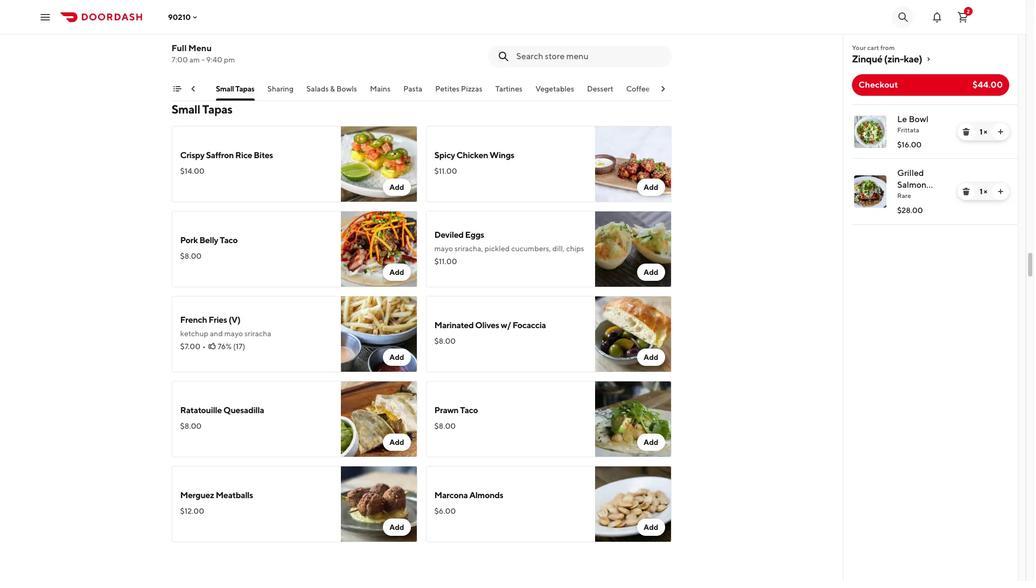 Task type: describe. For each thing, give the bounding box(es) containing it.
$8.00 for marinated olives w/ focaccia
[[435, 337, 456, 346]]

1 for le bowl
[[980, 128, 983, 136]]

frittata
[[898, 126, 920, 134]]

remove item from cart image for grilled salmon plate (gf)
[[962, 188, 971, 196]]

petites pizzas button
[[436, 84, 483, 101]]

add one to cart image for le bowl
[[997, 128, 1005, 136]]

french
[[180, 315, 207, 325]]

grilled
[[898, 168, 924, 178]]

scroll menu navigation right image
[[659, 85, 667, 93]]

pasta
[[404, 85, 423, 93]]

eggs
[[465, 230, 484, 240]]

(zin-
[[885, 53, 904, 65]]

remove item from cart image for le bowl
[[962, 128, 971, 136]]

2 dessert button from the left
[[587, 84, 614, 101]]

kae)
[[904, 53, 923, 65]]

coffee
[[627, 85, 650, 93]]

dessert for first dessert button from right
[[587, 85, 614, 93]]

merguez meatballs image
[[341, 467, 417, 543]]

90210 button
[[168, 13, 199, 21]]

le bowl frittata
[[898, 114, 929, 134]]

spicy chicken wings image
[[595, 126, 672, 203]]

$7.00 •
[[180, 343, 206, 351]]

rare
[[898, 192, 912, 200]]

ketchup
[[180, 330, 208, 338]]

pasta button
[[404, 84, 423, 101]]

dill,
[[553, 245, 565, 253]]

bowl
[[909, 114, 929, 124]]

marinated olives w/ focaccia
[[435, 321, 546, 331]]

$6.00
[[435, 508, 456, 516]]

prawn taco image
[[595, 381, 672, 458]]

ratatouille
[[180, 406, 222, 416]]

add button for marcona almonds
[[637, 519, 665, 537]]

$8.00 for ratatouille quesadilla
[[180, 422, 202, 431]]

crispy saffron rice bites image
[[341, 126, 417, 203]]

1 horizontal spatial tapas
[[235, 85, 255, 93]]

pizzas
[[461, 85, 483, 93]]

pickled
[[485, 245, 510, 253]]

salads
[[307, 85, 329, 93]]

salads & bowls
[[307, 85, 357, 93]]

add for crispy saffron rice bites
[[390, 183, 404, 192]]

scroll menu navigation left image
[[189, 85, 197, 93]]

quesadilla
[[224, 406, 264, 416]]

add one to cart image for grilled salmon plate (gf)
[[997, 188, 1005, 196]]

zinqué
[[852, 53, 883, 65]]

1 vertical spatial small tapas
[[172, 102, 232, 116]]

Item Search search field
[[516, 51, 663, 63]]

french fries (v) image
[[341, 296, 417, 373]]

bites
[[254, 150, 273, 161]]

crispy
[[180, 150, 205, 161]]

add button for crispy saffron rice bites
[[383, 179, 411, 196]]

76%
[[218, 343, 232, 351]]

am
[[190, 56, 200, 64]]

(17)
[[233, 343, 245, 351]]

your cart from
[[852, 44, 895, 52]]

notification bell image
[[931, 11, 944, 23]]

1 vertical spatial taco
[[460, 406, 478, 416]]

tartines button
[[496, 84, 523, 101]]

full menu 7:00 am - 9:40 pm
[[172, 43, 235, 64]]

add for prawn taco
[[644, 439, 659, 447]]

2 items, open order cart image
[[957, 11, 970, 23]]

and for fruit
[[206, 28, 219, 37]]

crispy saffron rice bites
[[180, 150, 273, 161]]

(v)
[[229, 315, 240, 325]]

zinqué (zin-kae) link
[[852, 53, 1010, 66]]

chicken
[[457, 150, 488, 161]]

add for ratatouille quesadilla
[[390, 439, 404, 447]]

pm
[[224, 56, 235, 64]]

bowls
[[337, 85, 357, 93]]

9:40
[[206, 56, 223, 64]]

1 horizontal spatial small
[[216, 85, 234, 93]]

vegetables button
[[536, 84, 574, 101]]

fresh
[[180, 13, 202, 24]]

1 × for le bowl
[[980, 128, 988, 136]]

vegetables
[[536, 85, 574, 93]]

1 vertical spatial small
[[172, 102, 200, 116]]

mains
[[370, 85, 391, 93]]

merguez meatballs
[[180, 491, 253, 501]]

ratatouille quesadilla image
[[341, 381, 417, 458]]

mayo inside french fries (v) ketchup and mayo sriracha
[[224, 330, 243, 338]]

•
[[203, 343, 206, 351]]

$14.00
[[180, 167, 205, 176]]

$16.00
[[898, 141, 922, 149]]

coffee button
[[627, 84, 650, 101]]

fries
[[209, 315, 227, 325]]

mains button
[[370, 84, 391, 101]]

add button for merguez meatballs
[[383, 519, 411, 537]]

cart
[[868, 44, 880, 52]]

fresh fruit salad image
[[341, 0, 417, 71]]

add for spicy chicken wings
[[644, 183, 659, 192]]

belly
[[199, 235, 218, 246]]

petites
[[436, 85, 460, 93]]

sriracha
[[245, 330, 271, 338]]

fresh fruit salad berries and pineapple $8.00
[[180, 13, 254, 50]]

berries
[[180, 28, 204, 37]]

0 vertical spatial taco
[[220, 235, 238, 246]]

rice
[[235, 150, 252, 161]]

fruit
[[203, 13, 222, 24]]

open menu image
[[39, 11, 52, 23]]

show menu categories image
[[173, 85, 181, 93]]

2 button
[[953, 6, 974, 28]]

beverage
[[663, 85, 696, 93]]

dessert for 1st dessert button
[[177, 85, 203, 93]]

petites pizzas
[[436, 85, 483, 93]]



Task type: locate. For each thing, give the bounding box(es) containing it.
0 vertical spatial remove item from cart image
[[962, 128, 971, 136]]

add button
[[383, 179, 411, 196], [637, 179, 665, 196], [383, 264, 411, 281], [637, 264, 665, 281], [383, 349, 411, 366], [637, 349, 665, 366], [383, 434, 411, 452], [637, 434, 665, 452], [383, 519, 411, 537], [637, 519, 665, 537]]

pineapple
[[220, 28, 254, 37]]

0 vertical spatial small tapas
[[216, 85, 255, 93]]

1 horizontal spatial dessert
[[587, 85, 614, 93]]

add button for pork belly taco
[[383, 264, 411, 281]]

sharing button
[[268, 84, 294, 101]]

2 × from the top
[[984, 188, 988, 196]]

tapas
[[235, 85, 255, 93], [202, 102, 232, 116]]

taco right belly
[[220, 235, 238, 246]]

1 vertical spatial tapas
[[202, 102, 232, 116]]

0 vertical spatial tapas
[[235, 85, 255, 93]]

$44.00
[[973, 80, 1003, 90]]

add for marinated olives w/ focaccia
[[644, 353, 659, 362]]

dessert down am
[[177, 85, 203, 93]]

$8.00 for pork belly taco
[[180, 252, 202, 261]]

&
[[330, 85, 335, 93]]

mayo up 76% (17)
[[224, 330, 243, 338]]

from
[[881, 44, 895, 52]]

1 1 from the top
[[980, 128, 983, 136]]

1 horizontal spatial mayo
[[435, 245, 453, 253]]

salad
[[223, 13, 244, 24]]

0 horizontal spatial dessert button
[[177, 84, 203, 101]]

2 1 × from the top
[[980, 188, 988, 196]]

0 vertical spatial and
[[206, 28, 219, 37]]

1 right the (gf)
[[980, 188, 983, 196]]

zinqué (zin-kae)
[[852, 53, 923, 65]]

1 for grilled salmon plate (gf)
[[980, 188, 983, 196]]

1 horizontal spatial taco
[[460, 406, 478, 416]]

pork belly taco image
[[341, 211, 417, 288]]

prawn taco
[[435, 406, 478, 416]]

1 vertical spatial $11.00
[[435, 258, 457, 266]]

$8.00 down 'berries'
[[180, 41, 202, 50]]

le
[[898, 114, 908, 124]]

0 horizontal spatial dessert
[[177, 85, 203, 93]]

list
[[844, 105, 1018, 225]]

2 remove item from cart image from the top
[[962, 188, 971, 196]]

1 vertical spatial 1
[[980, 188, 983, 196]]

1 $11.00 from the top
[[435, 167, 457, 176]]

dessert down item search search box
[[587, 85, 614, 93]]

0 horizontal spatial mayo
[[224, 330, 243, 338]]

0 horizontal spatial taco
[[220, 235, 238, 246]]

2 $11.00 from the top
[[435, 258, 457, 266]]

pork belly taco
[[180, 235, 238, 246]]

1 vertical spatial mayo
[[224, 330, 243, 338]]

dessert button
[[177, 84, 203, 101], [587, 84, 614, 101]]

dessert button down item search search box
[[587, 84, 614, 101]]

salmon
[[898, 180, 927, 190]]

saffron
[[206, 150, 234, 161]]

small tapas
[[216, 85, 255, 93], [172, 102, 232, 116]]

(gf)
[[920, 192, 938, 202]]

$8.00 for prawn taco
[[435, 422, 456, 431]]

$11.00
[[435, 167, 457, 176], [435, 258, 457, 266]]

0 vertical spatial $11.00
[[435, 167, 457, 176]]

add button for marinated olives w/ focaccia
[[637, 349, 665, 366]]

-
[[201, 56, 205, 64]]

marinated olives w/ focaccia image
[[595, 296, 672, 373]]

spicy chicken wings
[[435, 150, 515, 161]]

cucumbers,
[[511, 245, 551, 253]]

menu
[[189, 43, 212, 53]]

76% (17)
[[218, 343, 245, 351]]

and down fries
[[210, 330, 223, 338]]

taco
[[220, 235, 238, 246], [460, 406, 478, 416]]

90210
[[168, 13, 191, 21]]

grilled salmon plate (gf)
[[898, 168, 938, 202]]

tartines
[[496, 85, 523, 93]]

checkout
[[859, 80, 898, 90]]

$8.00 down prawn
[[435, 422, 456, 431]]

$8.00 down pork
[[180, 252, 202, 261]]

× for le bowl
[[984, 128, 988, 136]]

add for marcona almonds
[[644, 524, 659, 532]]

0 vertical spatial ×
[[984, 128, 988, 136]]

taco right prawn
[[460, 406, 478, 416]]

salads & bowls button
[[307, 84, 357, 101]]

1 vertical spatial ×
[[984, 188, 988, 196]]

2 add one to cart image from the top
[[997, 188, 1005, 196]]

add button for prawn taco
[[637, 434, 665, 452]]

tapas left "sharing" at the left top of the page
[[235, 85, 255, 93]]

marinated
[[435, 321, 474, 331]]

sharing
[[268, 85, 294, 93]]

$7.00
[[180, 343, 200, 351]]

1 vertical spatial and
[[210, 330, 223, 338]]

deviled
[[435, 230, 464, 240]]

deviled eggs mayo sriracha, pickled cucumbers, dill, chips $11.00
[[435, 230, 584, 266]]

mayo
[[435, 245, 453, 253], [224, 330, 243, 338]]

marcona almonds
[[435, 491, 504, 501]]

small down pm
[[216, 85, 234, 93]]

1
[[980, 128, 983, 136], [980, 188, 983, 196]]

0 horizontal spatial tapas
[[202, 102, 232, 116]]

0 vertical spatial small
[[216, 85, 234, 93]]

1 × for grilled salmon plate (gf)
[[980, 188, 988, 196]]

remove item from cart image
[[962, 128, 971, 136], [962, 188, 971, 196]]

1 dessert button from the left
[[177, 84, 203, 101]]

1 vertical spatial 1 ×
[[980, 188, 988, 196]]

small tapas down scroll menu navigation left icon
[[172, 102, 232, 116]]

grilled salmon plate (gf) image
[[855, 176, 887, 208]]

and inside fresh fruit salad berries and pineapple $8.00
[[206, 28, 219, 37]]

$8.00 down the ratatouille
[[180, 422, 202, 431]]

× for grilled salmon plate (gf)
[[984, 188, 988, 196]]

add button for spicy chicken wings
[[637, 179, 665, 196]]

1 add one to cart image from the top
[[997, 128, 1005, 136]]

chips
[[566, 245, 584, 253]]

0 vertical spatial 1
[[980, 128, 983, 136]]

×
[[984, 128, 988, 136], [984, 188, 988, 196]]

pork
[[180, 235, 198, 246]]

$8.00 inside fresh fruit salad berries and pineapple $8.00
[[180, 41, 202, 50]]

1 down $44.00
[[980, 128, 983, 136]]

1 dessert from the left
[[177, 85, 203, 93]]

marcona almonds image
[[595, 467, 672, 543]]

$8.00 down marinated
[[435, 337, 456, 346]]

dessert button down am
[[177, 84, 203, 101]]

0 vertical spatial add one to cart image
[[997, 128, 1005, 136]]

0 horizontal spatial small
[[172, 102, 200, 116]]

and for fries
[[210, 330, 223, 338]]

small tapas down pm
[[216, 85, 255, 93]]

and inside french fries (v) ketchup and mayo sriracha
[[210, 330, 223, 338]]

tapas up saffron
[[202, 102, 232, 116]]

1 1 × from the top
[[980, 128, 988, 136]]

and
[[206, 28, 219, 37], [210, 330, 223, 338]]

beverage button
[[663, 84, 696, 101]]

mayo down deviled
[[435, 245, 453, 253]]

0 vertical spatial 1 ×
[[980, 128, 988, 136]]

french fries (v) ketchup and mayo sriracha
[[180, 315, 271, 338]]

ratatouille quesadilla
[[180, 406, 264, 416]]

1 vertical spatial remove item from cart image
[[962, 188, 971, 196]]

le bowl image
[[855, 116, 887, 148]]

your
[[852, 44, 866, 52]]

deviled eggs image
[[595, 211, 672, 288]]

wings
[[490, 150, 515, 161]]

1 remove item from cart image from the top
[[962, 128, 971, 136]]

w/
[[501, 321, 511, 331]]

small down scroll menu navigation left icon
[[172, 102, 200, 116]]

1 vertical spatial add one to cart image
[[997, 188, 1005, 196]]

$11.00 down the sriracha,
[[435, 258, 457, 266]]

spicy
[[435, 150, 455, 161]]

focaccia
[[513, 321, 546, 331]]

and down fruit
[[206, 28, 219, 37]]

dessert
[[177, 85, 203, 93], [587, 85, 614, 93]]

olives
[[475, 321, 499, 331]]

1 × from the top
[[984, 128, 988, 136]]

plate
[[898, 192, 918, 202]]

merguez
[[180, 491, 214, 501]]

add for merguez meatballs
[[390, 524, 404, 532]]

list containing le bowl
[[844, 105, 1018, 225]]

$11.00 down spicy
[[435, 167, 457, 176]]

mayo inside deviled eggs mayo sriracha, pickled cucumbers, dill, chips $11.00
[[435, 245, 453, 253]]

1 ×
[[980, 128, 988, 136], [980, 188, 988, 196]]

sriracha,
[[455, 245, 483, 253]]

$8.00
[[180, 41, 202, 50], [180, 252, 202, 261], [435, 337, 456, 346], [180, 422, 202, 431], [435, 422, 456, 431]]

1 horizontal spatial dessert button
[[587, 84, 614, 101]]

add for pork belly taco
[[390, 268, 404, 277]]

add
[[390, 183, 404, 192], [644, 183, 659, 192], [390, 268, 404, 277], [644, 268, 659, 277], [390, 353, 404, 362], [644, 353, 659, 362], [390, 439, 404, 447], [644, 439, 659, 447], [390, 524, 404, 532], [644, 524, 659, 532]]

2
[[967, 8, 970, 14]]

2 dessert from the left
[[587, 85, 614, 93]]

0 vertical spatial mayo
[[435, 245, 453, 253]]

prawn
[[435, 406, 459, 416]]

almonds
[[470, 491, 504, 501]]

add button for ratatouille quesadilla
[[383, 434, 411, 452]]

full
[[172, 43, 187, 53]]

2 1 from the top
[[980, 188, 983, 196]]

marcona
[[435, 491, 468, 501]]

small
[[216, 85, 234, 93], [172, 102, 200, 116]]

$11.00 inside deviled eggs mayo sriracha, pickled cucumbers, dill, chips $11.00
[[435, 258, 457, 266]]

add one to cart image
[[997, 128, 1005, 136], [997, 188, 1005, 196]]

7:00
[[172, 56, 188, 64]]

meatballs
[[216, 491, 253, 501]]



Task type: vqa. For each thing, say whether or not it's contained in the screenshot.
Garlic Sauce Container
no



